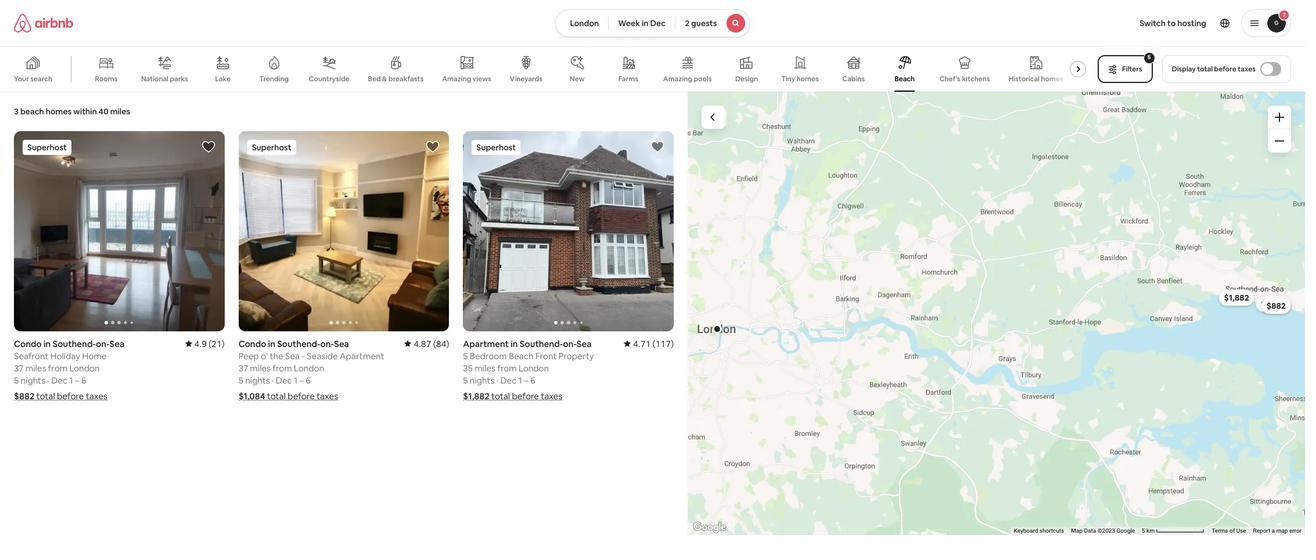 Task type: vqa. For each thing, say whether or not it's contained in the screenshot.
Back image
no



Task type: locate. For each thing, give the bounding box(es) containing it.
1 horizontal spatial condo
[[239, 338, 266, 349]]

taxes inside button
[[1238, 64, 1256, 74]]

total inside apartment in southend-on-sea 5 bedroom beach front property 35 miles from london 5 nights · dec 1 – 6 $1,882 total before taxes
[[491, 391, 510, 402]]

3 · from the left
[[497, 375, 499, 386]]

southend- inside condo in southend-on-sea seafront holiday home 37 miles from london 5 nights · dec 1 – 6 $882 total before taxes
[[53, 338, 96, 349]]

0 horizontal spatial miles
[[25, 363, 46, 374]]

total inside condo in southend-on-sea peep o' the sea - seaside apartment 37 miles from london 5 nights · dec 1 – 6 $1,084 total before taxes
[[267, 391, 286, 402]]

map
[[1277, 528, 1288, 535]]

condo in southend-on-sea peep o' the sea - seaside apartment 37 miles from london 5 nights · dec 1 – 6 $1,084 total before taxes
[[239, 338, 384, 402]]

3 nights from the left
[[470, 375, 495, 386]]

$882 button
[[1261, 298, 1291, 314]]

· inside condo in southend-on-sea seafront holiday home 37 miles from london 5 nights · dec 1 – 6 $882 total before taxes
[[47, 375, 49, 386]]

condo up peep
[[239, 338, 266, 349]]

shortcuts
[[1040, 528, 1064, 535]]

london left week
[[570, 18, 599, 28]]

taxes down home
[[86, 391, 107, 402]]

from down "bedroom"
[[497, 363, 517, 374]]

total down "bedroom"
[[491, 391, 510, 402]]

amazing for amazing pools
[[663, 74, 692, 84]]

0 horizontal spatial 37
[[14, 363, 23, 374]]

on- for the
[[320, 338, 334, 349]]

miles down "bedroom"
[[475, 363, 496, 374]]

london inside apartment in southend-on-sea 5 bedroom beach front property 35 miles from london 5 nights · dec 1 – 6 $1,882 total before taxes
[[519, 363, 549, 374]]

1 inside apartment in southend-on-sea 5 bedroom beach front property 35 miles from london 5 nights · dec 1 – 6 $1,882 total before taxes
[[519, 375, 522, 386]]

tiny homes
[[782, 74, 819, 84]]

3 miles from the left
[[475, 363, 496, 374]]

– inside condo in southend-on-sea seafront holiday home 37 miles from london 5 nights · dec 1 – 6 $882 total before taxes
[[75, 375, 79, 386]]

1 horizontal spatial apartment
[[463, 338, 509, 349]]

nights inside condo in southend-on-sea seafront holiday home 37 miles from london 5 nights · dec 1 – 6 $882 total before taxes
[[21, 375, 45, 386]]

1 horizontal spatial $1,084
[[1261, 299, 1286, 309]]

miles inside condo in southend-on-sea peep o' the sea - seaside apartment 37 miles from london 5 nights · dec 1 – 6 $1,084 total before taxes
[[250, 363, 271, 374]]

condo for peep
[[239, 338, 266, 349]]

keyboard
[[1014, 528, 1038, 535]]

of
[[1230, 528, 1235, 535]]

2 horizontal spatial homes
[[1041, 74, 1064, 84]]

1 horizontal spatial beach
[[895, 74, 915, 84]]

from inside condo in southend-on-sea peep o' the sea - seaside apartment 37 miles from london 5 nights · dec 1 – 6 $1,084 total before taxes
[[273, 363, 292, 374]]

before down -
[[288, 391, 315, 402]]

1 horizontal spatial 2
[[1283, 11, 1286, 19]]

on- for home
[[96, 338, 110, 349]]

in inside condo in southend-on-sea seafront holiday home 37 miles from london 5 nights · dec 1 – 6 $882 total before taxes
[[44, 338, 51, 349]]

2 condo from the left
[[239, 338, 266, 349]]

0 horizontal spatial beach
[[509, 351, 534, 362]]

sea for condo in southend-on-sea peep o' the sea - seaside apartment 37 miles from london 5 nights · dec 1 – 6 $1,084 total before taxes
[[334, 338, 349, 349]]

3 – from the left
[[524, 375, 529, 386]]

group containing national parks
[[0, 46, 1091, 92]]

4.71 out of 5 average rating,  117 reviews image
[[624, 338, 674, 349]]

0 horizontal spatial ·
[[47, 375, 49, 386]]

–
[[75, 375, 79, 386], [300, 375, 304, 386], [524, 375, 529, 386]]

in for condo in southend-on-sea seafront holiday home 37 miles from london 5 nights · dec 1 – 6 $882 total before taxes
[[44, 338, 51, 349]]

$1,084 inside $1,084 button
[[1261, 299, 1286, 309]]

hosting
[[1178, 18, 1207, 28]]

4.87
[[414, 338, 431, 349]]

add to wishlist: condo in southend-on-sea image
[[426, 140, 440, 154]]

1 from from the left
[[48, 363, 67, 374]]

1 · from the left
[[47, 375, 49, 386]]

dec down holiday
[[51, 375, 67, 386]]

5 down 35
[[463, 375, 468, 386]]

$1,882 inside button
[[1224, 293, 1249, 303]]

historical homes
[[1009, 74, 1064, 84]]

southend- inside apartment in southend-on-sea 5 bedroom beach front property 35 miles from london 5 nights · dec 1 – 6 $1,882 total before taxes
[[520, 338, 563, 349]]

·
[[47, 375, 49, 386], [272, 375, 274, 386], [497, 375, 499, 386]]

2 inside button
[[685, 18, 690, 28]]

1 horizontal spatial ·
[[272, 375, 274, 386]]

nights down "seafront"
[[21, 375, 45, 386]]

$1,084 right $1,882 button
[[1261, 299, 1286, 309]]

2 horizontal spatial from
[[497, 363, 517, 374]]

5 down "seafront"
[[14, 375, 19, 386]]

0 horizontal spatial southend-
[[53, 338, 96, 349]]

taxes down front
[[541, 391, 563, 402]]

2 horizontal spatial nights
[[470, 375, 495, 386]]

$882 right $1,882 button
[[1267, 301, 1286, 311]]

design
[[735, 74, 758, 84]]

0 vertical spatial beach
[[895, 74, 915, 84]]

1 horizontal spatial on-
[[320, 338, 334, 349]]

1 horizontal spatial $882
[[1267, 301, 1286, 311]]

5 up 35
[[463, 351, 468, 362]]

35
[[463, 363, 473, 374]]

on- inside apartment in southend-on-sea 5 bedroom beach front property 35 miles from london 5 nights · dec 1 – 6 $1,882 total before taxes
[[563, 338, 577, 349]]

pools
[[694, 74, 712, 84]]

holiday
[[50, 351, 80, 362]]

in inside apartment in southend-on-sea 5 bedroom beach front property 35 miles from london 5 nights · dec 1 – 6 $1,882 total before taxes
[[511, 338, 518, 349]]

2 horizontal spatial 6
[[530, 375, 536, 386]]

on- up home
[[96, 338, 110, 349]]

· down "bedroom"
[[497, 375, 499, 386]]

1 vertical spatial beach
[[509, 351, 534, 362]]

guests
[[691, 18, 717, 28]]

37 down "seafront"
[[14, 363, 23, 374]]

2 horizontal spatial –
[[524, 375, 529, 386]]

1 37 from the left
[[14, 363, 23, 374]]

2 horizontal spatial ·
[[497, 375, 499, 386]]

1 vertical spatial $882
[[14, 391, 34, 402]]

nights down o'
[[245, 375, 270, 386]]

before
[[1214, 64, 1237, 74], [57, 391, 84, 402], [288, 391, 315, 402], [512, 391, 539, 402]]

before right display
[[1214, 64, 1237, 74]]

0 horizontal spatial $1,084
[[239, 391, 265, 402]]

0 horizontal spatial 6
[[81, 375, 86, 386]]

dec down the
[[276, 375, 292, 386]]

condo inside condo in southend-on-sea seafront holiday home 37 miles from london 5 nights · dec 1 – 6 $882 total before taxes
[[14, 338, 42, 349]]

1 miles from the left
[[25, 363, 46, 374]]

$882 down "seafront"
[[14, 391, 34, 402]]

sea inside apartment in southend-on-sea 5 bedroom beach front property 35 miles from london 5 nights · dec 1 – 6 $1,882 total before taxes
[[577, 338, 592, 349]]

google image
[[691, 521, 729, 536]]

· down the
[[272, 375, 274, 386]]

southend- inside condo in southend-on-sea peep o' the sea - seaside apartment 37 miles from london 5 nights · dec 1 – 6 $1,084 total before taxes
[[277, 338, 320, 349]]

on- up seaside
[[320, 338, 334, 349]]

miles
[[25, 363, 46, 374], [250, 363, 271, 374], [475, 363, 496, 374]]

1 horizontal spatial southend-
[[277, 338, 320, 349]]

homes right beach on the left of the page
[[46, 106, 72, 117]]

2 guests
[[685, 18, 717, 28]]

2 southend- from the left
[[277, 338, 320, 349]]

dec
[[650, 18, 666, 28], [51, 375, 67, 386], [276, 375, 292, 386], [500, 375, 517, 386]]

total inside button
[[1197, 64, 1213, 74]]

1
[[69, 375, 73, 386], [294, 375, 298, 386], [519, 375, 522, 386]]

before down holiday
[[57, 391, 84, 402]]

1 horizontal spatial nights
[[245, 375, 270, 386]]

3 from from the left
[[497, 363, 517, 374]]

1 vertical spatial $1,882
[[463, 391, 490, 402]]

1 horizontal spatial from
[[273, 363, 292, 374]]

taxes down seaside
[[317, 391, 338, 402]]

beach inside group
[[895, 74, 915, 84]]

from down the
[[273, 363, 292, 374]]

search
[[30, 74, 52, 84]]

use
[[1237, 528, 1246, 535]]

total down "seafront"
[[36, 391, 55, 402]]

0 horizontal spatial –
[[75, 375, 79, 386]]

in inside week in dec button
[[642, 18, 649, 28]]

amazing views
[[442, 74, 491, 84]]

5 inside condo in southend-on-sea seafront holiday home 37 miles from london 5 nights · dec 1 – 6 $882 total before taxes
[[14, 375, 19, 386]]

37
[[14, 363, 23, 374], [239, 363, 248, 374]]

sea for apartment in southend-on-sea 5 bedroom beach front property 35 miles from london 5 nights · dec 1 – 6 $1,882 total before taxes
[[577, 338, 592, 349]]

$1,084 inside condo in southend-on-sea peep o' the sea - seaside apartment 37 miles from london 5 nights · dec 1 – 6 $1,084 total before taxes
[[239, 391, 265, 402]]

sea for condo in southend-on-sea seafront holiday home 37 miles from london 5 nights · dec 1 – 6 $882 total before taxes
[[110, 338, 124, 349]]

taxes
[[1238, 64, 1256, 74], [86, 391, 107, 402], [317, 391, 338, 402], [541, 391, 563, 402]]

1 horizontal spatial 37
[[239, 363, 248, 374]]

3 beach homes within 40 miles
[[14, 106, 130, 117]]

before inside condo in southend-on-sea seafront holiday home 37 miles from london 5 nights · dec 1 – 6 $882 total before taxes
[[57, 391, 84, 402]]

london inside condo in southend-on-sea peep o' the sea - seaside apartment 37 miles from london 5 nights · dec 1 – 6 $1,084 total before taxes
[[294, 363, 324, 374]]

2 horizontal spatial 1
[[519, 375, 522, 386]]

apartment inside condo in southend-on-sea peep o' the sea - seaside apartment 37 miles from london 5 nights · dec 1 – 6 $1,084 total before taxes
[[340, 351, 384, 362]]

london down -
[[294, 363, 324, 374]]

0 horizontal spatial on-
[[96, 338, 110, 349]]

seaside
[[307, 351, 338, 362]]

from down holiday
[[48, 363, 67, 374]]

on-
[[96, 338, 110, 349], [320, 338, 334, 349], [563, 338, 577, 349]]

miles inside apartment in southend-on-sea 5 bedroom beach front property 35 miles from london 5 nights · dec 1 – 6 $1,882 total before taxes
[[475, 363, 496, 374]]

apartment up "bedroom"
[[463, 338, 509, 349]]

google
[[1117, 528, 1135, 535]]

2 37 from the left
[[239, 363, 248, 374]]

2 nights from the left
[[245, 375, 270, 386]]

group
[[0, 46, 1091, 92], [14, 131, 225, 331], [239, 131, 449, 331], [463, 131, 674, 331]]

from
[[48, 363, 67, 374], [273, 363, 292, 374], [497, 363, 517, 374]]

0 horizontal spatial 2
[[685, 18, 690, 28]]

switch to hosting
[[1140, 18, 1207, 28]]

0 horizontal spatial condo
[[14, 338, 42, 349]]

$882 inside condo in southend-on-sea seafront holiday home 37 miles from london 5 nights · dec 1 – 6 $882 total before taxes
[[14, 391, 34, 402]]

total
[[1197, 64, 1213, 74], [36, 391, 55, 402], [267, 391, 286, 402], [491, 391, 510, 402]]

2 horizontal spatial on-
[[563, 338, 577, 349]]

$1,084
[[1261, 299, 1286, 309], [239, 391, 265, 402]]

0 horizontal spatial apartment
[[340, 351, 384, 362]]

lake
[[215, 74, 231, 84]]

0 horizontal spatial nights
[[21, 375, 45, 386]]

apartment right seaside
[[340, 351, 384, 362]]

google map
showing 10 stays. region
[[688, 92, 1305, 536]]

3 on- from the left
[[563, 338, 577, 349]]

in for week in dec
[[642, 18, 649, 28]]

1 6 from the left
[[81, 375, 86, 386]]

condo inside condo in southend-on-sea peep o' the sea - seaside apartment 37 miles from london 5 nights · dec 1 – 6 $1,084 total before taxes
[[239, 338, 266, 349]]

homes for tiny homes
[[797, 74, 819, 84]]

peep
[[239, 351, 259, 362]]

total inside condo in southend-on-sea seafront holiday home 37 miles from london 5 nights · dec 1 – 6 $882 total before taxes
[[36, 391, 55, 402]]

amazing left "pools"
[[663, 74, 692, 84]]

before inside display total before taxes button
[[1214, 64, 1237, 74]]

1 horizontal spatial 1
[[294, 375, 298, 386]]

0 horizontal spatial from
[[48, 363, 67, 374]]

2 button
[[1241, 9, 1291, 37]]

5 inside button
[[1142, 528, 1145, 535]]

2 miles from the left
[[250, 363, 271, 374]]

nights
[[21, 375, 45, 386], [245, 375, 270, 386], [470, 375, 495, 386]]

southend- up holiday
[[53, 338, 96, 349]]

37 inside condo in southend-on-sea seafront holiday home 37 miles from london 5 nights · dec 1 – 6 $882 total before taxes
[[14, 363, 23, 374]]

$1,882 left $1,084 button
[[1224, 293, 1249, 303]]

2 from from the left
[[273, 363, 292, 374]]

– inside apartment in southend-on-sea 5 bedroom beach front property 35 miles from london 5 nights · dec 1 – 6 $1,882 total before taxes
[[524, 375, 529, 386]]

london down front
[[519, 363, 549, 374]]

national
[[141, 74, 168, 84]]

london
[[570, 18, 599, 28], [69, 363, 100, 374], [294, 363, 324, 374], [519, 363, 549, 374]]

1 vertical spatial apartment
[[340, 351, 384, 362]]

3 6 from the left
[[530, 375, 536, 386]]

5 left km
[[1142, 528, 1145, 535]]

southend- up -
[[277, 338, 320, 349]]

1 nights from the left
[[21, 375, 45, 386]]

4.9 out of 5 average rating,  21 reviews image
[[185, 338, 225, 349]]

2 for 2
[[1283, 11, 1286, 19]]

1 horizontal spatial –
[[300, 375, 304, 386]]

before down front
[[512, 391, 539, 402]]

total down the
[[267, 391, 286, 402]]

None search field
[[556, 9, 750, 37]]

1 horizontal spatial $1,882
[[1224, 293, 1249, 303]]

0 horizontal spatial $1,882
[[463, 391, 490, 402]]

sea
[[110, 338, 124, 349], [334, 338, 349, 349], [577, 338, 592, 349], [285, 351, 300, 362]]

report a map error link
[[1253, 528, 1302, 535]]

group for apartment in southend-on-sea 5 bedroom beach front property 35 miles from london 5 nights · dec 1 – 6 $1,882 total before taxes
[[463, 131, 674, 331]]

beach left chef's
[[895, 74, 915, 84]]

miles down "seafront"
[[25, 363, 46, 374]]

beach left front
[[509, 351, 534, 362]]

1 1 from the left
[[69, 375, 73, 386]]

southend- for beach
[[520, 338, 563, 349]]

1 – from the left
[[75, 375, 79, 386]]

total right display
[[1197, 64, 1213, 74]]

0 vertical spatial $882
[[1267, 301, 1286, 311]]

sea inside condo in southend-on-sea seafront holiday home 37 miles from london 5 nights · dec 1 – 6 $882 total before taxes
[[110, 338, 124, 349]]

$1,882
[[1224, 293, 1249, 303], [463, 391, 490, 402]]

0 horizontal spatial homes
[[46, 106, 72, 117]]

homes right tiny
[[797, 74, 819, 84]]

2 – from the left
[[300, 375, 304, 386]]

1 on- from the left
[[96, 338, 110, 349]]

0 horizontal spatial 1
[[69, 375, 73, 386]]

0 horizontal spatial $882
[[14, 391, 34, 402]]

dec right week
[[650, 18, 666, 28]]

1 horizontal spatial 6
[[306, 375, 311, 386]]

amazing left views
[[442, 74, 471, 84]]

(21)
[[209, 338, 225, 349]]

on- for beach
[[563, 338, 577, 349]]

on- inside condo in southend-on-sea peep o' the sea - seaside apartment 37 miles from london 5 nights · dec 1 – 6 $1,084 total before taxes
[[320, 338, 334, 349]]

on- inside condo in southend-on-sea seafront holiday home 37 miles from london 5 nights · dec 1 – 6 $882 total before taxes
[[96, 338, 110, 349]]

your search
[[14, 74, 52, 84]]

37 down peep
[[239, 363, 248, 374]]

dec down "bedroom"
[[500, 375, 517, 386]]

london down home
[[69, 363, 100, 374]]

5 down peep
[[239, 375, 243, 386]]

2 1 from the left
[[294, 375, 298, 386]]

in
[[642, 18, 649, 28], [44, 338, 51, 349], [268, 338, 275, 349], [511, 338, 518, 349]]

2 horizontal spatial miles
[[475, 363, 496, 374]]

apartment
[[463, 338, 509, 349], [340, 351, 384, 362]]

on- up property in the bottom of the page
[[563, 338, 577, 349]]

0 vertical spatial $1,882
[[1224, 293, 1249, 303]]

2 inside dropdown button
[[1283, 11, 1286, 19]]

1 horizontal spatial homes
[[797, 74, 819, 84]]

taxes inside condo in southend-on-sea peep o' the sea - seaside apartment 37 miles from london 5 nights · dec 1 – 6 $1,084 total before taxes
[[317, 391, 338, 402]]

1 vertical spatial $1,084
[[239, 391, 265, 402]]

4.9 (21)
[[194, 338, 225, 349]]

your
[[14, 74, 29, 84]]

amazing
[[442, 74, 471, 84], [663, 74, 692, 84]]

1 inside condo in southend-on-sea peep o' the sea - seaside apartment 37 miles from london 5 nights · dec 1 – 6 $1,084 total before taxes
[[294, 375, 298, 386]]

2 · from the left
[[272, 375, 274, 386]]

0 vertical spatial $1,084
[[1261, 299, 1286, 309]]

1 horizontal spatial amazing
[[663, 74, 692, 84]]

1 condo from the left
[[14, 338, 42, 349]]

southend-
[[53, 338, 96, 349], [277, 338, 320, 349], [520, 338, 563, 349]]

0 horizontal spatial amazing
[[442, 74, 471, 84]]

nights down 35
[[470, 375, 495, 386]]

1 horizontal spatial miles
[[250, 363, 271, 374]]

in inside condo in southend-on-sea peep o' the sea - seaside apartment 37 miles from london 5 nights · dec 1 – 6 $1,084 total before taxes
[[268, 338, 275, 349]]

condo
[[14, 338, 42, 349], [239, 338, 266, 349]]

views
[[473, 74, 491, 84]]

seafront
[[14, 351, 48, 362]]

1 southend- from the left
[[53, 338, 96, 349]]

to
[[1168, 18, 1176, 28]]

$1,882 button
[[1219, 290, 1254, 306]]

map data ©2023 google
[[1071, 528, 1135, 535]]

southend- up front
[[520, 338, 563, 349]]

homes right historical
[[1041, 74, 1064, 84]]

condo up "seafront"
[[14, 338, 42, 349]]

2 6 from the left
[[306, 375, 311, 386]]

$1,882 down 35
[[463, 391, 490, 402]]

2 on- from the left
[[320, 338, 334, 349]]

apartment in southend-on-sea 5 bedroom beach front property 35 miles from london 5 nights · dec 1 – 6 $1,882 total before taxes
[[463, 338, 594, 402]]

0 vertical spatial apartment
[[463, 338, 509, 349]]

· down "seafront"
[[47, 375, 49, 386]]

taxes down 2 dropdown button
[[1238, 64, 1256, 74]]

5
[[1148, 53, 1151, 61], [463, 351, 468, 362], [14, 375, 19, 386], [239, 375, 243, 386], [463, 375, 468, 386], [1142, 528, 1145, 535]]

3 southend- from the left
[[520, 338, 563, 349]]

filters button
[[1098, 55, 1153, 83]]

3 1 from the left
[[519, 375, 522, 386]]

· inside condo in southend-on-sea peep o' the sea - seaside apartment 37 miles from london 5 nights · dec 1 – 6 $1,084 total before taxes
[[272, 375, 274, 386]]

$1,084 down peep
[[239, 391, 265, 402]]

2 horizontal spatial southend-
[[520, 338, 563, 349]]

miles down o'
[[250, 363, 271, 374]]



Task type: describe. For each thing, give the bounding box(es) containing it.
week in dec button
[[608, 9, 676, 37]]

6 inside condo in southend-on-sea seafront holiday home 37 miles from london 5 nights · dec 1 – 6 $882 total before taxes
[[81, 375, 86, 386]]

profile element
[[764, 0, 1291, 46]]

national parks
[[141, 74, 188, 84]]

$1,882 inside apartment in southend-on-sea 5 bedroom beach front property 35 miles from london 5 nights · dec 1 – 6 $1,882 total before taxes
[[463, 391, 490, 402]]

switch
[[1140, 18, 1166, 28]]

before inside condo in southend-on-sea peep o' the sea - seaside apartment 37 miles from london 5 nights · dec 1 – 6 $1,084 total before taxes
[[288, 391, 315, 402]]

· inside apartment in southend-on-sea 5 bedroom beach front property 35 miles from london 5 nights · dec 1 – 6 $1,882 total before taxes
[[497, 375, 499, 386]]

taxes inside apartment in southend-on-sea 5 bedroom beach front property 35 miles from london 5 nights · dec 1 – 6 $1,882 total before taxes
[[541, 391, 563, 402]]

in for condo in southend-on-sea peep o' the sea - seaside apartment 37 miles from london 5 nights · dec 1 – 6 $1,084 total before taxes
[[268, 338, 275, 349]]

4.71 (117)
[[633, 338, 674, 349]]

keyboard shortcuts button
[[1014, 528, 1064, 536]]

5 inside condo in southend-on-sea peep o' the sea - seaside apartment 37 miles from london 5 nights · dec 1 – 6 $1,084 total before taxes
[[239, 375, 243, 386]]

(84)
[[433, 338, 449, 349]]

property
[[559, 351, 594, 362]]

bed & breakfasts
[[368, 74, 424, 84]]

apartment inside apartment in southend-on-sea 5 bedroom beach front property 35 miles from london 5 nights · dec 1 – 6 $1,882 total before taxes
[[463, 338, 509, 349]]

countryside
[[309, 74, 349, 84]]

3
[[14, 106, 19, 117]]

(117)
[[653, 338, 674, 349]]

vineyards
[[510, 74, 542, 84]]

6 inside condo in southend-on-sea peep o' the sea - seaside apartment 37 miles from london 5 nights · dec 1 – 6 $1,084 total before taxes
[[306, 375, 311, 386]]

southend- for home
[[53, 338, 96, 349]]

the
[[270, 351, 283, 362]]

display total before taxes
[[1172, 64, 1256, 74]]

condo in southend-on-sea seafront holiday home 37 miles from london 5 nights · dec 1 – 6 $882 total before taxes
[[14, 338, 124, 402]]

before inside apartment in southend-on-sea 5 bedroom beach front property 35 miles from london 5 nights · dec 1 – 6 $1,882 total before taxes
[[512, 391, 539, 402]]

terms of use link
[[1212, 528, 1246, 535]]

o'
[[261, 351, 268, 362]]

front
[[536, 351, 557, 362]]

4.9
[[194, 338, 207, 349]]

– inside condo in southend-on-sea peep o' the sea - seaside apartment 37 miles from london 5 nights · dec 1 – 6 $1,084 total before taxes
[[300, 375, 304, 386]]

display
[[1172, 64, 1196, 74]]

bed
[[368, 74, 381, 84]]

6 inside apartment in southend-on-sea 5 bedroom beach front property 35 miles from london 5 nights · dec 1 – 6 $1,882 total before taxes
[[530, 375, 536, 386]]

data
[[1084, 528, 1096, 535]]

group for condo in southend-on-sea seafront holiday home 37 miles from london 5 nights · dec 1 – 6 $882 total before taxes
[[14, 131, 225, 331]]

report
[[1253, 528, 1271, 535]]

display total before taxes button
[[1162, 55, 1291, 83]]

home
[[82, 351, 106, 362]]

©2023
[[1098, 528, 1115, 535]]

2 guests button
[[675, 9, 750, 37]]

within 40 miles
[[73, 106, 130, 117]]

$1,084 button
[[1256, 296, 1291, 312]]

zoom out image
[[1275, 137, 1284, 146]]

historical
[[1009, 74, 1040, 84]]

dec inside condo in southend-on-sea seafront holiday home 37 miles from london 5 nights · dec 1 – 6 $882 total before taxes
[[51, 375, 67, 386]]

a
[[1272, 528, 1275, 535]]

breakfasts
[[389, 74, 424, 84]]

filters
[[1122, 64, 1143, 74]]

37 inside condo in southend-on-sea peep o' the sea - seaside apartment 37 miles from london 5 nights · dec 1 – 6 $1,084 total before taxes
[[239, 363, 248, 374]]

5 km
[[1142, 528, 1156, 535]]

rooms
[[95, 74, 118, 84]]

in for apartment in southend-on-sea 5 bedroom beach front property 35 miles from london 5 nights · dec 1 – 6 $1,882 total before taxes
[[511, 338, 518, 349]]

amazing pools
[[663, 74, 712, 84]]

group for condo in southend-on-sea peep o' the sea - seaside apartment 37 miles from london 5 nights · dec 1 – 6 $1,084 total before taxes
[[239, 131, 449, 331]]

dec inside apartment in southend-on-sea 5 bedroom beach front property 35 miles from london 5 nights · dec 1 – 6 $1,882 total before taxes
[[500, 375, 517, 386]]

map
[[1071, 528, 1083, 535]]

cabins
[[843, 74, 865, 84]]

chef's kitchens
[[940, 74, 990, 84]]

new
[[570, 74, 585, 84]]

4.87 out of 5 average rating,  84 reviews image
[[405, 338, 449, 349]]

from inside apartment in southend-on-sea 5 bedroom beach front property 35 miles from london 5 nights · dec 1 – 6 $1,882 total before taxes
[[497, 363, 517, 374]]

parks
[[170, 74, 188, 84]]

&
[[382, 74, 387, 84]]

beach
[[20, 106, 44, 117]]

4.71
[[633, 338, 651, 349]]

dec inside condo in southend-on-sea peep o' the sea - seaside apartment 37 miles from london 5 nights · dec 1 – 6 $1,084 total before taxes
[[276, 375, 292, 386]]

week
[[618, 18, 640, 28]]

4.87 (84)
[[414, 338, 449, 349]]

kitchens
[[962, 74, 990, 84]]

london inside button
[[570, 18, 599, 28]]

zoom in image
[[1275, 113, 1284, 122]]

2 for 2 guests
[[685, 18, 690, 28]]

homes for historical homes
[[1041, 74, 1064, 84]]

report a map error
[[1253, 528, 1302, 535]]

switch to hosting link
[[1133, 11, 1214, 35]]

condo for seafront
[[14, 338, 42, 349]]

terms of use
[[1212, 528, 1246, 535]]

1 inside condo in southend-on-sea seafront holiday home 37 miles from london 5 nights · dec 1 – 6 $882 total before taxes
[[69, 375, 73, 386]]

trending
[[259, 74, 289, 84]]

amazing for amazing views
[[442, 74, 471, 84]]

-
[[302, 351, 305, 362]]

km
[[1147, 528, 1155, 535]]

5 down switch
[[1148, 53, 1151, 61]]

keyboard shortcuts
[[1014, 528, 1064, 535]]

none search field containing london
[[556, 9, 750, 37]]

5 km button
[[1139, 527, 1209, 536]]

from inside condo in southend-on-sea seafront holiday home 37 miles from london 5 nights · dec 1 – 6 $882 total before taxes
[[48, 363, 67, 374]]

terms
[[1212, 528, 1228, 535]]

chef's
[[940, 74, 961, 84]]

beach inside apartment in southend-on-sea 5 bedroom beach front property 35 miles from london 5 nights · dec 1 – 6 $1,882 total before taxes
[[509, 351, 534, 362]]

farms
[[619, 74, 638, 84]]

nights inside apartment in southend-on-sea 5 bedroom beach front property 35 miles from london 5 nights · dec 1 – 6 $1,882 total before taxes
[[470, 375, 495, 386]]

taxes inside condo in southend-on-sea seafront holiday home 37 miles from london 5 nights · dec 1 – 6 $882 total before taxes
[[86, 391, 107, 402]]

nights inside condo in southend-on-sea peep o' the sea - seaside apartment 37 miles from london 5 nights · dec 1 – 6 $1,084 total before taxes
[[245, 375, 270, 386]]

bedroom
[[470, 351, 507, 362]]

southend- for the
[[277, 338, 320, 349]]

add to wishlist: apartment in southend-on-sea image
[[651, 140, 665, 154]]

miles inside condo in southend-on-sea seafront holiday home 37 miles from london 5 nights · dec 1 – 6 $882 total before taxes
[[25, 363, 46, 374]]

$882 inside button
[[1267, 301, 1286, 311]]

add to wishlist: condo in southend-on-sea image
[[201, 140, 215, 154]]

error
[[1290, 528, 1302, 535]]

dec inside button
[[650, 18, 666, 28]]

london button
[[556, 9, 609, 37]]

london inside condo in southend-on-sea seafront holiday home 37 miles from london 5 nights · dec 1 – 6 $882 total before taxes
[[69, 363, 100, 374]]

tiny
[[782, 74, 795, 84]]



